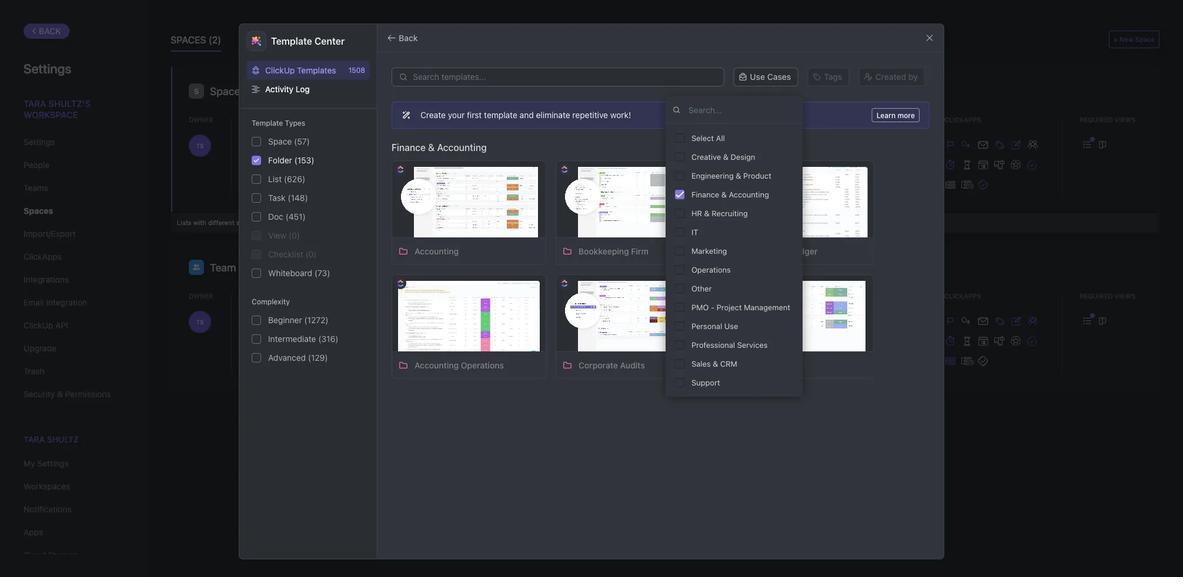 Task type: locate. For each thing, give the bounding box(es) containing it.
settings right my
[[37, 459, 69, 469]]

required for space
[[1080, 116, 1113, 124]]

everyone. down complexity at the bottom left of the page
[[249, 318, 282, 326]]

statuses for team space
[[597, 292, 630, 300]]

make for space
[[284, 142, 302, 150]]

tax
[[743, 361, 756, 370]]

tara inside tara shultz's workspace
[[24, 98, 46, 109]]

security & permissions
[[24, 390, 111, 399]]

email integration link
[[24, 293, 123, 313]]

0 vertical spatial views
[[1115, 116, 1136, 124]]

finance & accounting down create
[[392, 142, 487, 153]]

2 make from the top
[[284, 318, 302, 326]]

to left (73)
[[303, 263, 310, 271]]

1 make from the top
[[284, 142, 302, 150]]

tara up workspace
[[24, 98, 46, 109]]

(0) for checklist (0)
[[306, 250, 317, 259]]

notifications
[[24, 505, 72, 515]]

user group image
[[193, 264, 200, 270]]

with up space (57)
[[278, 116, 295, 124]]

& left design
[[723, 153, 729, 161]]

1 vertical spatial (0)
[[289, 231, 300, 241]]

1 vertical spatial make
[[284, 318, 302, 326]]

1 vertical spatial everyone.
[[249, 318, 282, 326]]

2 private from the top
[[304, 318, 327, 326]]

folder
[[268, 156, 292, 165]]

everyone. up 'folder'
[[249, 142, 282, 150]]

finance down create
[[392, 142, 426, 153]]

0 vertical spatial everyone.
[[249, 142, 282, 150]]

1 vertical spatial everyone. make private
[[249, 318, 327, 326]]

go to space
[[262, 86, 306, 95], [291, 263, 335, 271]]

everyone. for space
[[249, 142, 282, 150]]

& for sales & crm button
[[713, 360, 718, 368]]

1 tara from the top
[[24, 98, 46, 109]]

1 horizontal spatial (0)
[[306, 250, 317, 259]]

engineering
[[692, 171, 734, 180]]

go to space link down checklist (0)
[[291, 261, 335, 271]]

intermediate (316)
[[268, 334, 338, 344]]

marketing button
[[671, 242, 798, 261]]

1 vertical spatial shared with
[[249, 292, 295, 300]]

(129)
[[308, 353, 328, 363]]

1 vertical spatial go
[[291, 263, 301, 271]]

clickapps for space
[[945, 116, 981, 124]]

1 vertical spatial views
[[1115, 292, 1136, 300]]

private
[[304, 142, 327, 150], [304, 318, 327, 326]]

& left the product
[[736, 171, 741, 180]]

template for template center
[[271, 36, 312, 47]]

progress
[[628, 319, 658, 325]]

email
[[24, 298, 44, 308]]

0 vertical spatial go
[[262, 86, 272, 95]]

2 vertical spatial (0)
[[306, 250, 317, 259]]

0 vertical spatial to
[[274, 86, 281, 95]]

0 horizontal spatial to
[[274, 86, 281, 95]]

use up professional services
[[725, 322, 738, 331]]

apps
[[24, 528, 43, 538]]

folder (153)
[[268, 156, 314, 165]]

required
[[1080, 116, 1113, 124], [1080, 292, 1113, 300]]

integrations link
[[24, 270, 123, 290]]

clickup up "activity"
[[265, 65, 295, 75]]

professional
[[692, 341, 735, 350]]

0 vertical spatial tara
[[24, 98, 46, 109]]

1 vertical spatial go to space
[[291, 263, 335, 271]]

0 horizontal spatial finance
[[392, 142, 426, 153]]

select all
[[692, 134, 725, 143]]

(2)
[[209, 34, 221, 46]]

everyone.
[[249, 142, 282, 150], [249, 318, 282, 326]]

statuses for space
[[597, 116, 630, 124]]

settings down 'back' link
[[24, 61, 71, 76]]

2 tara from the top
[[24, 435, 45, 445]]

1 required views from the top
[[1080, 116, 1136, 124]]

template up clickup templates
[[271, 36, 312, 47]]

go up template types at the left
[[262, 86, 272, 95]]

0 horizontal spatial (0)
[[289, 231, 300, 241]]

back button
[[382, 29, 425, 47]]

settings up people
[[24, 137, 55, 147]]

with down "whiteboard"
[[278, 292, 295, 300]]

with right lists
[[193, 219, 206, 226]]

template left types
[[252, 119, 283, 127]]

0 horizontal spatial and
[[520, 110, 534, 120]]

1 horizontal spatial go
[[291, 263, 301, 271]]

0 vertical spatial everyone. make private
[[249, 142, 327, 150]]

1 vertical spatial tara
[[24, 435, 45, 445]]

1 vertical spatial finance
[[692, 190, 719, 199]]

it button
[[671, 223, 798, 242]]

(0) up templates
[[326, 34, 340, 46]]

go down checklist (0)
[[291, 263, 301, 271]]

0 vertical spatial use
[[750, 72, 765, 82]]

clickup api link
[[24, 316, 123, 336]]

& for hr & recruiting button
[[704, 209, 710, 218]]

everyone. make private up folder (153)
[[249, 142, 327, 150]]

finance down engineering
[[692, 190, 719, 199]]

1 vertical spatial private
[[304, 318, 327, 326]]

make for team space
[[284, 318, 302, 326]]

finance & accounting button
[[671, 185, 798, 204]]

use inside dropdown button
[[750, 72, 765, 82]]

-
[[711, 303, 715, 312]]

2 vertical spatial with
[[278, 292, 295, 300]]

space
[[1136, 36, 1155, 43], [210, 85, 240, 97], [284, 86, 306, 95], [268, 137, 292, 146], [239, 261, 269, 274], [312, 263, 335, 271]]

& inside button
[[722, 190, 727, 199]]

use
[[750, 72, 765, 82], [725, 322, 738, 331]]

pmo - project management button
[[671, 298, 798, 317]]

& right hr
[[704, 209, 710, 218]]

recruiting
[[712, 209, 748, 218]]

1 owner from the top
[[189, 116, 213, 124]]

spaces (2)
[[171, 34, 221, 46]]

spaces left (2)
[[171, 34, 206, 46]]

1 views from the top
[[1115, 116, 1136, 124]]

tara up my
[[24, 435, 45, 445]]

to
[[274, 86, 281, 95], [303, 263, 310, 271], [598, 319, 606, 325]]

everyone. make private up intermediate
[[249, 318, 327, 326]]

1 vertical spatial operations
[[461, 361, 504, 370]]

and right template
[[520, 110, 534, 120]]

space right new
[[1136, 36, 1155, 43]]

template for template types
[[252, 119, 283, 127]]

pmo - project management
[[692, 303, 791, 312]]

0 vertical spatial clickup
[[265, 65, 295, 75]]

owner for space
[[189, 116, 213, 124]]

go to space for space
[[262, 86, 306, 95]]

activity log
[[265, 84, 310, 94]]

0 vertical spatial go to space link
[[262, 85, 306, 95]]

clickapps
[[945, 116, 981, 124], [24, 252, 62, 262], [945, 292, 981, 300]]

shared with up beginner
[[249, 292, 295, 300]]

(57)
[[294, 137, 310, 146]]

0 vertical spatial clickapps
[[945, 116, 981, 124]]

log
[[296, 84, 310, 94]]

to left log
[[274, 86, 281, 95]]

spaces right 'back'
[[425, 34, 461, 46]]

1 horizontal spatial clickup
[[265, 65, 295, 75]]

use left cases on the top right of the page
[[750, 72, 765, 82]]

1 shared with from the top
[[249, 116, 295, 124]]

learn more link
[[872, 108, 920, 122]]

1 vertical spatial owner
[[189, 292, 213, 300]]

1 statuses from the top
[[597, 116, 630, 124]]

(153)
[[294, 156, 314, 165]]

1 vertical spatial template
[[252, 119, 283, 127]]

1 vertical spatial clickapps
[[24, 252, 62, 262]]

and left ledger
[[774, 246, 788, 256]]

0 horizontal spatial use
[[725, 322, 738, 331]]

spaces down teams on the top
[[24, 206, 53, 216]]

accounting
[[437, 142, 487, 153], [729, 190, 769, 199], [415, 246, 459, 256], [415, 361, 459, 370]]

personal use
[[692, 322, 738, 331]]

workspaces
[[24, 482, 70, 492]]

2 everyone. from the top
[[249, 318, 282, 326]]

go for space
[[262, 86, 272, 95]]

0 vertical spatial (0)
[[326, 34, 340, 46]]

1 horizontal spatial operations
[[692, 266, 731, 274]]

2 required from the top
[[1080, 292, 1113, 300]]

& left crm
[[713, 360, 718, 368]]

2 shared with from the top
[[249, 292, 295, 300]]

inaccessible
[[357, 34, 423, 46]]

1 shared from the top
[[249, 116, 276, 124]]

0 vertical spatial go to space
[[262, 86, 306, 95]]

cases
[[767, 72, 791, 82]]

0 vertical spatial template
[[271, 36, 312, 47]]

go to space link for space
[[262, 85, 306, 95]]

go to space down checklist (0)
[[291, 263, 335, 271]]

corporate
[[579, 361, 618, 370]]

advanced (129)
[[268, 353, 328, 363]]

0 vertical spatial operations
[[692, 266, 731, 274]]

clickup up upgrade
[[24, 321, 53, 331]]

0 horizontal spatial finance & accounting
[[392, 142, 487, 153]]

tara
[[24, 98, 46, 109], [24, 435, 45, 445]]

1 vertical spatial required
[[1080, 292, 1113, 300]]

team
[[210, 261, 236, 274]]

0 horizontal spatial operations
[[461, 361, 504, 370]]

sales
[[692, 360, 711, 368]]

make up intermediate
[[284, 318, 302, 326]]

template center
[[271, 36, 345, 47]]

0 vertical spatial make
[[284, 142, 302, 150]]

1 horizontal spatial to
[[303, 263, 310, 271]]

spaces inside "settings" element
[[24, 206, 53, 216]]

2 views from the top
[[1115, 292, 1136, 300]]

clickup for clickup api
[[24, 321, 53, 331]]

0 horizontal spatial clickup
[[24, 321, 53, 331]]

operations inside button
[[692, 266, 731, 274]]

clickup
[[265, 65, 295, 75], [24, 321, 53, 331]]

to for space
[[274, 86, 281, 95]]

management
[[744, 303, 791, 312]]

+ new space
[[1114, 36, 1155, 43]]

journal and ledger
[[743, 246, 818, 256]]

permissions
[[65, 390, 111, 399]]

whiteboard
[[268, 269, 312, 278]]

owner for team space
[[189, 292, 213, 300]]

archived
[[239, 34, 286, 46]]

make up folder (153)
[[284, 142, 302, 150]]

1 private from the top
[[304, 142, 327, 150]]

0 vertical spatial shared
[[249, 116, 276, 124]]

0 vertical spatial statuses
[[597, 116, 630, 124]]

& up hr & recruiting
[[722, 190, 727, 199]]

0 vertical spatial shared with
[[249, 116, 295, 124]]

everyone. for team space
[[249, 318, 282, 326]]

0 vertical spatial private
[[304, 142, 327, 150]]

support
[[692, 378, 720, 387]]

1 vertical spatial shared
[[249, 292, 276, 300]]

shared left types
[[249, 116, 276, 124]]

2 required views from the top
[[1080, 292, 1136, 300]]

go to space down clickup templates
[[262, 86, 306, 95]]

0 vertical spatial required views
[[1080, 116, 1136, 124]]

0 vertical spatial required
[[1080, 116, 1113, 124]]

it
[[692, 228, 699, 237]]

finance & accounting up recruiting
[[692, 190, 769, 199]]

to left the do
[[598, 319, 606, 325]]

1 everyone. make private from the top
[[249, 142, 327, 150]]

2 owner from the top
[[189, 292, 213, 300]]

1 horizontal spatial finance & accounting
[[692, 190, 769, 199]]

security
[[24, 390, 55, 399]]

security & permissions link
[[24, 385, 123, 405]]

0 horizontal spatial go
[[262, 86, 272, 95]]

views
[[1115, 116, 1136, 124], [1115, 292, 1136, 300]]

finance inside button
[[692, 190, 719, 199]]

1 vertical spatial clickup
[[24, 321, 53, 331]]

2 vertical spatial clickapps
[[945, 292, 981, 300]]

(0) right view
[[289, 231, 300, 241]]

more
[[898, 111, 915, 119]]

personal
[[692, 322, 722, 331]]

1 everyone. from the top
[[249, 142, 282, 150]]

2 shared from the top
[[249, 292, 276, 300]]

1 vertical spatial to
[[303, 263, 310, 271]]

1 horizontal spatial and
[[774, 246, 788, 256]]

1 vertical spatial finance & accounting
[[692, 190, 769, 199]]

+
[[1114, 36, 1118, 43]]

1 horizontal spatial use
[[750, 72, 765, 82]]

activity
[[265, 84, 294, 94]]

(626)
[[284, 174, 305, 184]]

(0) up (73)
[[306, 250, 317, 259]]

shared with up space (57)
[[249, 116, 295, 124]]

0 vertical spatial owner
[[189, 116, 213, 124]]

(0) for view (0)
[[289, 231, 300, 241]]

1 vertical spatial go to space link
[[291, 261, 335, 271]]

1 vertical spatial use
[[725, 322, 738, 331]]

1 vertical spatial required views
[[1080, 292, 1136, 300]]

learn
[[877, 111, 896, 119]]

&
[[428, 142, 435, 153], [723, 153, 729, 161], [736, 171, 741, 180], [722, 190, 727, 199], [704, 209, 710, 218], [713, 360, 718, 368], [57, 390, 63, 399]]

2 horizontal spatial (0)
[[326, 34, 340, 46]]

back
[[399, 33, 418, 43]]

1 vertical spatial statuses
[[597, 292, 630, 300]]

checklist (0)
[[268, 250, 317, 259]]

1 required from the top
[[1080, 116, 1113, 124]]

0 vertical spatial with
[[278, 116, 295, 124]]

2 everyone. make private from the top
[[249, 318, 327, 326]]

ledger
[[791, 246, 818, 256]]

everyone. make private for space
[[249, 142, 327, 150]]

go to space link down clickup templates
[[262, 85, 306, 95]]

go for team space
[[291, 263, 301, 271]]

view (0)
[[268, 231, 300, 241]]

your
[[448, 110, 465, 120]]

0 vertical spatial and
[[520, 110, 534, 120]]

private for space
[[304, 142, 327, 150]]

1 horizontal spatial finance
[[692, 190, 719, 199]]

finance & accounting
[[392, 142, 487, 153], [692, 190, 769, 199]]

& right security
[[57, 390, 63, 399]]

shared up beginner
[[249, 292, 276, 300]]

Search templates... text field
[[413, 72, 717, 82]]

0 vertical spatial settings
[[24, 61, 71, 76]]

private up the "intermediate (316)"
[[304, 318, 327, 326]]

& down create
[[428, 142, 435, 153]]

clickup inside "settings" element
[[24, 321, 53, 331]]

2 vertical spatial to
[[598, 319, 606, 325]]

2 statuses from the top
[[597, 292, 630, 300]]

space (57)
[[268, 137, 310, 146]]

to for team space
[[303, 263, 310, 271]]

shared with for space
[[249, 116, 295, 124]]

private up (153)
[[304, 142, 327, 150]]

required views for space
[[1080, 116, 1136, 124]]

clickapps inside "settings" element
[[24, 252, 62, 262]]



Task type: vqa. For each thing, say whether or not it's contained in the screenshot.
1st Owner from the bottom
yes



Task type: describe. For each thing, give the bounding box(es) containing it.
storage
[[48, 551, 78, 561]]

all
[[716, 134, 725, 143]]

2 vertical spatial settings
[[37, 459, 69, 469]]

cloud storage
[[24, 551, 78, 561]]

my settings
[[24, 459, 69, 469]]

required for team space
[[1080, 292, 1113, 300]]

shared with for team space
[[249, 292, 295, 300]]

go to space for team space
[[291, 263, 335, 271]]

cloud
[[24, 551, 46, 561]]

settings element
[[0, 0, 147, 578]]

different
[[208, 219, 235, 226]]

learn more
[[877, 111, 915, 119]]

bookkeeping firm
[[579, 246, 649, 256]]

1 vertical spatial settings
[[24, 137, 55, 147]]

task
[[268, 193, 286, 203]]

tax preparation
[[743, 361, 804, 370]]

& for finance & accounting button
[[722, 190, 727, 199]]

task (148)
[[268, 193, 308, 203]]

clickapps for team space
[[945, 292, 981, 300]]

1 vertical spatial and
[[774, 246, 788, 256]]

& for engineering & product button
[[736, 171, 741, 180]]

with for space
[[278, 116, 295, 124]]

other
[[692, 284, 712, 293]]

operations button
[[671, 261, 798, 279]]

design
[[731, 153, 756, 161]]

list
[[268, 174, 282, 184]]

required views for team space
[[1080, 292, 1136, 300]]

services
[[737, 341, 768, 350]]

space down clickup templates
[[284, 86, 306, 95]]

spaces up clickup templates
[[288, 34, 324, 46]]

statuses:
[[236, 219, 265, 226]]

Search... text field
[[689, 101, 797, 119]]

(451)
[[286, 212, 306, 222]]

journal
[[743, 246, 772, 256]]

pmo
[[692, 303, 709, 312]]

finance & accounting inside button
[[692, 190, 769, 199]]

everyone. make private for team space
[[249, 318, 327, 326]]

personal use button
[[671, 317, 798, 336]]

do
[[608, 319, 616, 325]]

audits
[[620, 361, 645, 370]]

space down template types at the left
[[268, 137, 292, 146]]

whiteboard (73)
[[268, 269, 330, 278]]

1 vertical spatial with
[[193, 219, 206, 226]]

space down (2)
[[210, 85, 240, 97]]

my settings link
[[24, 454, 123, 474]]

schedule
[[268, 219, 297, 226]]

accounting inside button
[[729, 190, 769, 199]]

create your first template and eliminate repetitive work!
[[421, 110, 631, 120]]

list (626)
[[268, 174, 305, 184]]

integrations
[[24, 275, 69, 285]]

upgrade link
[[24, 339, 123, 359]]

tara for tara shultz
[[24, 435, 45, 445]]

first
[[467, 110, 482, 120]]

views for space
[[1115, 116, 1136, 124]]

lists
[[177, 219, 192, 226]]

use cases button
[[729, 66, 803, 88]]

professional services button
[[671, 336, 798, 355]]

preparation
[[758, 361, 804, 370]]

other button
[[671, 279, 798, 298]]

go to space link for team space
[[291, 261, 335, 271]]

back link
[[24, 24, 70, 39]]

trash link
[[24, 362, 123, 382]]

teams link
[[24, 178, 123, 198]]

new
[[1120, 36, 1134, 43]]

api
[[55, 321, 68, 331]]

& for 'creative & design' button
[[723, 153, 729, 161]]

2 horizontal spatial to
[[598, 319, 606, 325]]

trash
[[24, 367, 45, 376]]

cloud storage link
[[24, 546, 123, 566]]

& inside "settings" element
[[57, 390, 63, 399]]

workspace
[[24, 110, 78, 120]]

1508
[[349, 66, 365, 74]]

people link
[[24, 155, 123, 175]]

shared for team space
[[249, 292, 276, 300]]

with for team space
[[278, 292, 295, 300]]

import/export
[[24, 229, 76, 239]]

clickup for clickup templates
[[265, 65, 295, 75]]

tara shultz's workspace
[[24, 98, 91, 120]]

(148)
[[288, 193, 308, 203]]

eliminate
[[536, 110, 570, 120]]

doc
[[268, 212, 283, 222]]

0 vertical spatial finance & accounting
[[392, 142, 487, 153]]

hr
[[692, 209, 702, 218]]

tara for tara shultz's workspace
[[24, 98, 46, 109]]

template
[[484, 110, 518, 120]]

hr & recruiting
[[692, 209, 748, 218]]

activity log button
[[246, 80, 370, 99]]

shultz's
[[48, 98, 91, 109]]

notifications link
[[24, 500, 123, 520]]

accounting operations
[[415, 361, 504, 370]]

sales & crm button
[[671, 355, 798, 373]]

workspaces link
[[24, 477, 123, 497]]

support button
[[671, 373, 798, 392]]

corporate audits
[[579, 361, 645, 370]]

clickup templates
[[265, 65, 336, 75]]

space right team
[[239, 261, 269, 274]]

0 vertical spatial finance
[[392, 142, 426, 153]]

space down checklist (0)
[[312, 263, 335, 271]]

firm
[[631, 246, 649, 256]]

team space
[[210, 261, 269, 274]]

in
[[620, 319, 626, 325]]

project
[[717, 303, 742, 312]]

professional services
[[692, 341, 768, 350]]

use cases
[[750, 72, 791, 82]]

engineering & product button
[[671, 166, 798, 185]]

people
[[24, 160, 49, 170]]

settings link
[[24, 132, 123, 152]]

my
[[24, 459, 35, 469]]

private for team space
[[304, 318, 327, 326]]

creative & design
[[692, 153, 756, 161]]

(73)
[[315, 269, 330, 278]]

views for team space
[[1115, 292, 1136, 300]]

hr & recruiting button
[[671, 204, 798, 223]]

shared for space
[[249, 116, 276, 124]]



